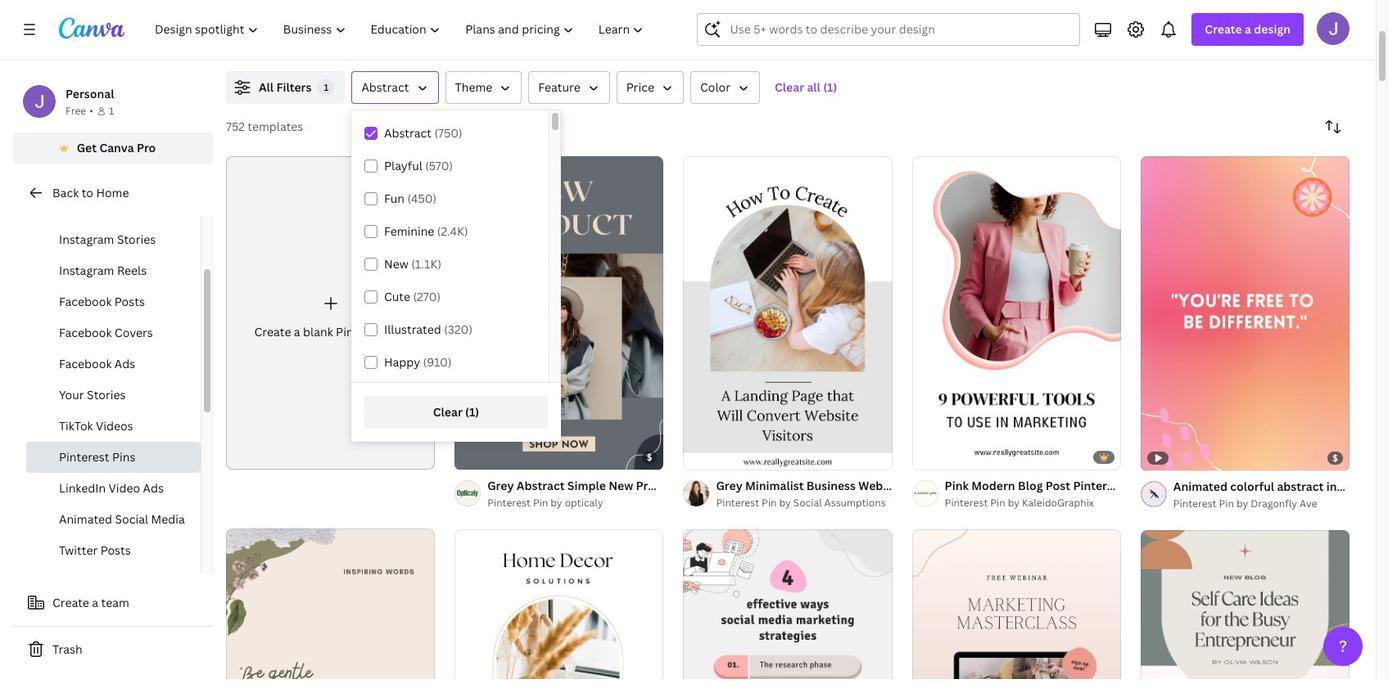 Task type: locate. For each thing, give the bounding box(es) containing it.
tiktok videos link
[[26, 411, 201, 442]]

abstract button
[[352, 71, 439, 104]]

0 horizontal spatial $
[[647, 451, 652, 463]]

(1)
[[823, 79, 837, 95], [465, 405, 479, 420]]

linkedin
[[59, 481, 106, 496]]

1 vertical spatial ads
[[143, 481, 164, 496]]

trash link
[[13, 634, 213, 667]]

all
[[259, 79, 274, 95]]

1 right filters
[[324, 81, 329, 93]]

facebook for facebook covers
[[59, 325, 112, 341]]

stories inside "link"
[[117, 232, 156, 247]]

a inside 'create a blank pinterest pin' element
[[294, 325, 300, 340]]

1 instagram from the top
[[59, 201, 114, 216]]

2 horizontal spatial create
[[1205, 21, 1242, 37]]

by down blog
[[1008, 496, 1020, 510]]

new
[[384, 256, 408, 272], [609, 478, 633, 494]]

2 vertical spatial facebook
[[59, 356, 112, 372]]

facebook
[[59, 294, 112, 310], [59, 325, 112, 341], [59, 356, 112, 372]]

pinterest pins
[[59, 450, 136, 465]]

tiktok videos
[[59, 418, 133, 434]]

a left design at the top
[[1245, 21, 1251, 37]]

posts down reels
[[114, 294, 145, 310]]

None search field
[[697, 13, 1080, 46]]

abstract up pinterest pin by opticaly link
[[517, 478, 565, 494]]

assumptions
[[824, 496, 886, 510]]

animated down linkedin
[[59, 512, 112, 527]]

stories
[[117, 232, 156, 247], [87, 387, 126, 403]]

team
[[101, 595, 129, 611]]

pinterest down fashion
[[716, 496, 759, 510]]

Search search field
[[730, 14, 1070, 45]]

all
[[807, 79, 820, 95]]

2 instagram from the top
[[59, 232, 114, 247]]

by inside grey abstract simple new product fashion pinterest pin pinterest pin by opticaly
[[551, 496, 562, 510]]

pinterest pin by social assumptions link
[[716, 495, 892, 512]]

illustrated (320)
[[384, 322, 472, 337]]

create inside create a team button
[[52, 595, 89, 611]]

pinterest pin templates image
[[1000, 0, 1350, 52]]

1
[[324, 81, 329, 93], [109, 104, 114, 118]]

templates
[[248, 119, 303, 134]]

0 vertical spatial new
[[384, 256, 408, 272]]

1 horizontal spatial new
[[609, 478, 633, 494]]

1 vertical spatial 1
[[109, 104, 114, 118]]

0 horizontal spatial grey
[[487, 478, 514, 494]]

0 vertical spatial create
[[1205, 21, 1242, 37]]

facebook posts link
[[26, 287, 201, 318]]

3 facebook from the top
[[59, 356, 112, 372]]

0 horizontal spatial social
[[115, 512, 148, 527]]

facebook covers link
[[26, 318, 201, 349]]

pinterest down 'pink'
[[945, 496, 988, 510]]

by down "colorful"
[[1236, 497, 1248, 511]]

canva
[[99, 140, 134, 156]]

$ up inspiring
[[1333, 452, 1338, 464]]

create a blank pinterest pin
[[254, 325, 407, 340]]

facebook inside 'link'
[[59, 294, 112, 310]]

social
[[793, 496, 822, 510], [115, 512, 148, 527]]

2 vertical spatial instagram
[[59, 263, 114, 278]]

create left blank
[[254, 325, 291, 340]]

animated social media link
[[26, 504, 201, 536]]

1 horizontal spatial create
[[254, 325, 291, 340]]

create left team
[[52, 595, 89, 611]]

social down business
[[793, 496, 822, 510]]

posts for facebook posts
[[114, 294, 145, 310]]

media
[[151, 512, 185, 527]]

instagram posts link
[[26, 193, 201, 224]]

0 vertical spatial ads
[[114, 356, 135, 372]]

1 vertical spatial a
[[294, 325, 300, 340]]

by
[[551, 496, 562, 510], [779, 496, 791, 510], [1008, 496, 1020, 510], [1236, 497, 1248, 511]]

new right simple
[[609, 478, 633, 494]]

0 vertical spatial instagram
[[59, 201, 114, 216]]

feature
[[538, 79, 580, 95]]

instagram for instagram reels
[[59, 263, 114, 278]]

design
[[1254, 21, 1291, 37]]

2 vertical spatial posts
[[100, 543, 131, 558]]

pin down minimalist
[[762, 496, 777, 510]]

1 vertical spatial facebook
[[59, 325, 112, 341]]

0 vertical spatial animated
[[1173, 479, 1227, 494]]

pink
[[945, 478, 969, 494]]

abstract right 1 filter options selected element
[[361, 79, 409, 95]]

1 grey from the left
[[487, 478, 514, 494]]

cute (270)
[[384, 289, 441, 305]]

get
[[77, 140, 97, 156]]

clear for clear (1)
[[433, 405, 462, 420]]

pin down "colorful"
[[1219, 497, 1234, 511]]

0 vertical spatial 1
[[324, 81, 329, 93]]

ave
[[1300, 497, 1317, 511]]

1 vertical spatial abstract
[[384, 125, 432, 141]]

facebook for facebook posts
[[59, 294, 112, 310]]

0 horizontal spatial a
[[92, 595, 98, 611]]

a for design
[[1245, 21, 1251, 37]]

a inside 'create a design' dropdown button
[[1245, 21, 1251, 37]]

1 horizontal spatial grey
[[716, 478, 742, 494]]

2 horizontal spatial a
[[1245, 21, 1251, 37]]

ads right video
[[143, 481, 164, 496]]

1 vertical spatial animated
[[59, 512, 112, 527]]

animated inside animated colorful abstract inspiring qu pinterest pin by dragonfly ave
[[1173, 479, 1227, 494]]

1 horizontal spatial social
[[793, 496, 822, 510]]

pinterest left opticaly in the left of the page
[[487, 496, 531, 510]]

pinterest pin by dragonfly ave link
[[1173, 496, 1350, 512]]

a for blank
[[294, 325, 300, 340]]

facebook up facebook ads at the left bottom of the page
[[59, 325, 112, 341]]

Sort by button
[[1317, 111, 1350, 143]]

social inside the grey minimalist business website pinterest pin pinterest pin by social assumptions
[[793, 496, 822, 510]]

(1.1k)
[[411, 256, 441, 272]]

a for team
[[92, 595, 98, 611]]

home
[[96, 185, 129, 201]]

1 vertical spatial new
[[609, 478, 633, 494]]

a
[[1245, 21, 1251, 37], [294, 325, 300, 340], [92, 595, 98, 611]]

0 horizontal spatial animated
[[59, 512, 112, 527]]

inspiring
[[1326, 479, 1375, 494]]

1 vertical spatial clear
[[433, 405, 462, 420]]

facebook ads link
[[26, 349, 201, 380]]

1 horizontal spatial $
[[1333, 452, 1338, 464]]

new left (1.1k)
[[384, 256, 408, 272]]

facebook for facebook ads
[[59, 356, 112, 372]]

create inside 'create a design' dropdown button
[[1205, 21, 1242, 37]]

clear down (910)
[[433, 405, 462, 420]]

pinterest pin by kaleidographix link
[[945, 495, 1121, 512]]

1 vertical spatial posts
[[114, 294, 145, 310]]

instagram inside "link"
[[59, 232, 114, 247]]

stories up reels
[[117, 232, 156, 247]]

facebook up the your stories
[[59, 356, 112, 372]]

ads down covers
[[114, 356, 135, 372]]

abstract inside "button"
[[361, 79, 409, 95]]

a left team
[[92, 595, 98, 611]]

post
[[1046, 478, 1070, 494]]

grey for grey minimalist business website pinterest pin
[[716, 478, 742, 494]]

posts up instagram stories "link" at the top left of the page
[[117, 201, 147, 216]]

create a team
[[52, 595, 129, 611]]

social down video
[[115, 512, 148, 527]]

instagram
[[59, 201, 114, 216], [59, 232, 114, 247], [59, 263, 114, 278]]

stories down facebook ads link
[[87, 387, 126, 403]]

2 vertical spatial create
[[52, 595, 89, 611]]

1 vertical spatial instagram
[[59, 232, 114, 247]]

1 horizontal spatial animated
[[1173, 479, 1227, 494]]

blog
[[1018, 478, 1043, 494]]

0 vertical spatial stories
[[117, 232, 156, 247]]

pin right post
[[1127, 478, 1145, 494]]

abstract (750)
[[384, 125, 462, 141]]

$ up grey abstract simple new product fashion pinterest pin link at bottom
[[647, 451, 652, 463]]

pin down modern
[[990, 496, 1005, 510]]

a inside create a team button
[[92, 595, 98, 611]]

1 horizontal spatial (1)
[[823, 79, 837, 95]]

grey inside the grey minimalist business website pinterest pin pinterest pin by social assumptions
[[716, 478, 742, 494]]

1 horizontal spatial clear
[[775, 79, 804, 95]]

videos
[[96, 418, 133, 434]]

animated inside 'animated social media' 'link'
[[59, 512, 112, 527]]

(910)
[[423, 355, 452, 370]]

posts inside 'link'
[[114, 294, 145, 310]]

colorful
[[1230, 479, 1274, 494]]

0 vertical spatial clear
[[775, 79, 804, 95]]

create for create a blank pinterest pin
[[254, 325, 291, 340]]

grey for grey abstract simple new product fashion pinterest pin
[[487, 478, 514, 494]]

abstract for abstract (750)
[[384, 125, 432, 141]]

3 instagram from the top
[[59, 263, 114, 278]]

by left opticaly in the left of the page
[[551, 496, 562, 510]]

1 horizontal spatial 1
[[324, 81, 329, 93]]

0 horizontal spatial create
[[52, 595, 89, 611]]

0 vertical spatial (1)
[[823, 79, 837, 95]]

by down minimalist
[[779, 496, 791, 510]]

pin left blog
[[960, 478, 978, 494]]

pinterest
[[336, 325, 386, 340], [59, 450, 109, 465], [729, 478, 780, 494], [906, 478, 957, 494], [1073, 478, 1124, 494], [487, 496, 531, 510], [716, 496, 759, 510], [945, 496, 988, 510], [1173, 497, 1217, 511]]

create inside 'create a blank pinterest pin' element
[[254, 325, 291, 340]]

create a design
[[1205, 21, 1291, 37]]

new (1.1k)
[[384, 256, 441, 272]]

abstract up the playful
[[384, 125, 432, 141]]

(1) inside clear all (1) button
[[823, 79, 837, 95]]

video
[[109, 481, 140, 496]]

0 horizontal spatial (1)
[[465, 405, 479, 420]]

grey inside grey abstract simple new product fashion pinterest pin pinterest pin by opticaly
[[487, 478, 514, 494]]

0 vertical spatial a
[[1245, 21, 1251, 37]]

1 horizontal spatial a
[[294, 325, 300, 340]]

grey up pinterest pin by opticaly link
[[487, 478, 514, 494]]

a left blank
[[294, 325, 300, 340]]

pastel minimalist social media content marketing tips pinterest pin image
[[683, 529, 892, 680]]

animated left "colorful"
[[1173, 479, 1227, 494]]

grey left minimalist
[[716, 478, 742, 494]]

1 horizontal spatial ads
[[143, 481, 164, 496]]

1 vertical spatial social
[[115, 512, 148, 527]]

752 templates
[[226, 119, 303, 134]]

0 vertical spatial abstract
[[361, 79, 409, 95]]

facebook down instagram reels
[[59, 294, 112, 310]]

pinterest left dragonfly
[[1173, 497, 1217, 511]]

get canva pro button
[[13, 133, 213, 164]]

create for create a design
[[1205, 21, 1242, 37]]

clear left all
[[775, 79, 804, 95]]

create a blank pinterest pin element
[[226, 156, 435, 470]]

grey abstract simple new product fashion pinterest pin link
[[487, 477, 801, 495]]

2 facebook from the top
[[59, 325, 112, 341]]

posts for twitter posts
[[100, 543, 131, 558]]

1 vertical spatial (1)
[[465, 405, 479, 420]]

back to home link
[[13, 177, 213, 210]]

2 vertical spatial a
[[92, 595, 98, 611]]

1 facebook from the top
[[59, 294, 112, 310]]

posts down 'animated social media' 'link'
[[100, 543, 131, 558]]

0 vertical spatial posts
[[117, 201, 147, 216]]

pink gradient marketing masterclass pinterest pin image
[[912, 529, 1121, 680]]

create
[[1205, 21, 1242, 37], [254, 325, 291, 340], [52, 595, 89, 611]]

instagram stories link
[[26, 224, 201, 255]]

0 vertical spatial social
[[793, 496, 822, 510]]

fun
[[384, 191, 405, 206]]

animated
[[1173, 479, 1227, 494], [59, 512, 112, 527]]

0 horizontal spatial 1
[[109, 104, 114, 118]]

twitter
[[59, 543, 98, 558]]

pin up the pinterest pin by social assumptions "link"
[[783, 478, 801, 494]]

$ for inspiring
[[1333, 452, 1338, 464]]

playful (570)
[[384, 158, 453, 174]]

by inside the grey minimalist business website pinterest pin pinterest pin by social assumptions
[[779, 496, 791, 510]]

theme button
[[445, 71, 522, 104]]

abstract
[[361, 79, 409, 95], [384, 125, 432, 141], [517, 478, 565, 494]]

0 horizontal spatial clear
[[433, 405, 462, 420]]

2 grey from the left
[[716, 478, 742, 494]]

1 vertical spatial stories
[[87, 387, 126, 403]]

website
[[858, 478, 903, 494]]

1 vertical spatial create
[[254, 325, 291, 340]]

happy
[[384, 355, 420, 370]]

top level navigation element
[[144, 13, 658, 46]]

grey
[[487, 478, 514, 494], [716, 478, 742, 494]]

clear
[[775, 79, 804, 95], [433, 405, 462, 420]]

instagram for instagram posts
[[59, 201, 114, 216]]

0 vertical spatial facebook
[[59, 294, 112, 310]]

2 vertical spatial abstract
[[517, 478, 565, 494]]

feature button
[[528, 71, 610, 104]]

1 right •
[[109, 104, 114, 118]]

0 horizontal spatial ads
[[114, 356, 135, 372]]

abstract for abstract
[[361, 79, 409, 95]]

twitter posts
[[59, 543, 131, 558]]

create left design at the top
[[1205, 21, 1242, 37]]



Task type: describe. For each thing, give the bounding box(es) containing it.
pins
[[112, 450, 136, 465]]

color
[[700, 79, 730, 95]]

playful
[[384, 158, 422, 174]]

fashion
[[683, 478, 727, 494]]

create a team button
[[13, 587, 213, 620]]

pink modern blog post pinterest pin pinterest pin by kaleidographix
[[945, 478, 1145, 510]]

trash
[[52, 642, 82, 658]]

happy (910)
[[384, 355, 452, 370]]

blank
[[303, 325, 333, 340]]

cute
[[384, 289, 410, 305]]

create for create a team
[[52, 595, 89, 611]]

animated colorful abstract inspiring qu pinterest pin by dragonfly ave
[[1173, 479, 1388, 511]]

animated social media
[[59, 512, 185, 527]]

pro
[[137, 140, 156, 156]]

your
[[59, 387, 84, 403]]

(450)
[[407, 191, 437, 206]]

0 horizontal spatial new
[[384, 256, 408, 272]]

instagram reels link
[[26, 255, 201, 287]]

price button
[[616, 71, 684, 104]]

(270)
[[413, 289, 441, 305]]

abstract inside grey abstract simple new product fashion pinterest pin pinterest pin by opticaly
[[517, 478, 565, 494]]

minimalist
[[745, 478, 804, 494]]

free •
[[66, 104, 93, 118]]

grey abstract simple new product fashion pinterest pin pinterest pin by opticaly
[[487, 478, 801, 510]]

green geometric blog pinterest pin image
[[1141, 530, 1350, 680]]

instagram reels
[[59, 263, 147, 278]]

stories for instagram stories
[[117, 232, 156, 247]]

pin left opticaly in the left of the page
[[533, 496, 548, 510]]

grey minimalist business website pinterest pin pinterest pin by social assumptions
[[716, 478, 978, 510]]

tiktok
[[59, 418, 93, 434]]

illustrated
[[384, 322, 441, 337]]

white modern elegant home decor solutions frame pinterest pin image
[[455, 529, 664, 680]]

•
[[89, 104, 93, 118]]

jacob simon image
[[1317, 12, 1350, 45]]

social inside 'link'
[[115, 512, 148, 527]]

by inside pink modern blog post pinterest pin pinterest pin by kaleidographix
[[1008, 496, 1020, 510]]

pinterest right website at bottom
[[906, 478, 957, 494]]

(570)
[[425, 158, 453, 174]]

animated for animated social media
[[59, 512, 112, 527]]

create a blank pinterest pin link
[[226, 156, 435, 470]]

dragonfly
[[1251, 497, 1297, 511]]

facebook posts
[[59, 294, 145, 310]]

facebook ads
[[59, 356, 135, 372]]

price
[[626, 79, 654, 95]]

animated colorful abstract inspiring qu link
[[1173, 478, 1388, 496]]

pinterest pin by opticaly link
[[487, 495, 664, 512]]

get canva pro
[[77, 140, 156, 156]]

instagram stories
[[59, 232, 156, 247]]

feminine
[[384, 224, 434, 239]]

grey minimalist business website pinterest pin link
[[716, 477, 978, 495]]

grey abstract simple new product fashion pinterest pin image
[[455, 156, 664, 470]]

business
[[806, 478, 856, 494]]

organic vintage floral inspiring quote pinterest pin image
[[226, 529, 435, 680]]

clear all (1)
[[775, 79, 837, 95]]

1 filter options selected element
[[318, 79, 334, 96]]

752
[[226, 119, 245, 134]]

abstract
[[1277, 479, 1324, 494]]

pink modern blog post pinterest pin image
[[912, 156, 1121, 470]]

(1) inside clear (1) button
[[465, 405, 479, 420]]

posts for instagram posts
[[117, 201, 147, 216]]

create a design button
[[1192, 13, 1304, 46]]

facebook covers
[[59, 325, 153, 341]]

instagram for instagram stories
[[59, 232, 114, 247]]

simple
[[567, 478, 606, 494]]

pinterest right blank
[[336, 325, 386, 340]]

qu
[[1378, 479, 1388, 494]]

(2.4k)
[[437, 224, 468, 239]]

color button
[[690, 71, 760, 104]]

opticaly
[[565, 496, 603, 510]]

to
[[82, 185, 93, 201]]

pin inside animated colorful abstract inspiring qu pinterest pin by dragonfly ave
[[1219, 497, 1234, 511]]

pinterest up linkedin
[[59, 450, 109, 465]]

ads inside facebook ads link
[[114, 356, 135, 372]]

clear (1) button
[[364, 396, 548, 429]]

back
[[52, 185, 79, 201]]

kaleidographix
[[1022, 496, 1094, 510]]

modern
[[971, 478, 1015, 494]]

free
[[66, 104, 86, 118]]

your stories link
[[26, 380, 201, 411]]

instagram posts
[[59, 201, 147, 216]]

ads inside linkedin video ads link
[[143, 481, 164, 496]]

pin up happy
[[389, 325, 407, 340]]

pinterest inside animated colorful abstract inspiring qu pinterest pin by dragonfly ave
[[1173, 497, 1217, 511]]

clear all (1) button
[[767, 71, 845, 104]]

your stories
[[59, 387, 126, 403]]

feminine (2.4k)
[[384, 224, 468, 239]]

covers
[[114, 325, 153, 341]]

linkedin video ads
[[59, 481, 164, 496]]

filters
[[276, 79, 312, 95]]

$ for new
[[647, 451, 652, 463]]

grey minimalist business website pinterest pin image
[[683, 156, 892, 470]]

animated for animated colorful abstract inspiring qu pinterest pin by dragonfly ave
[[1173, 479, 1227, 494]]

new inside grey abstract simple new product fashion pinterest pin pinterest pin by opticaly
[[609, 478, 633, 494]]

theme
[[455, 79, 492, 95]]

pinterest right post
[[1073, 478, 1124, 494]]

by inside animated colorful abstract inspiring qu pinterest pin by dragonfly ave
[[1236, 497, 1248, 511]]

clear for clear all (1)
[[775, 79, 804, 95]]

pinterest right fashion
[[729, 478, 780, 494]]

reels
[[117, 263, 147, 278]]

stories for your stories
[[87, 387, 126, 403]]



Task type: vqa. For each thing, say whether or not it's contained in the screenshot.
editor to the top
no



